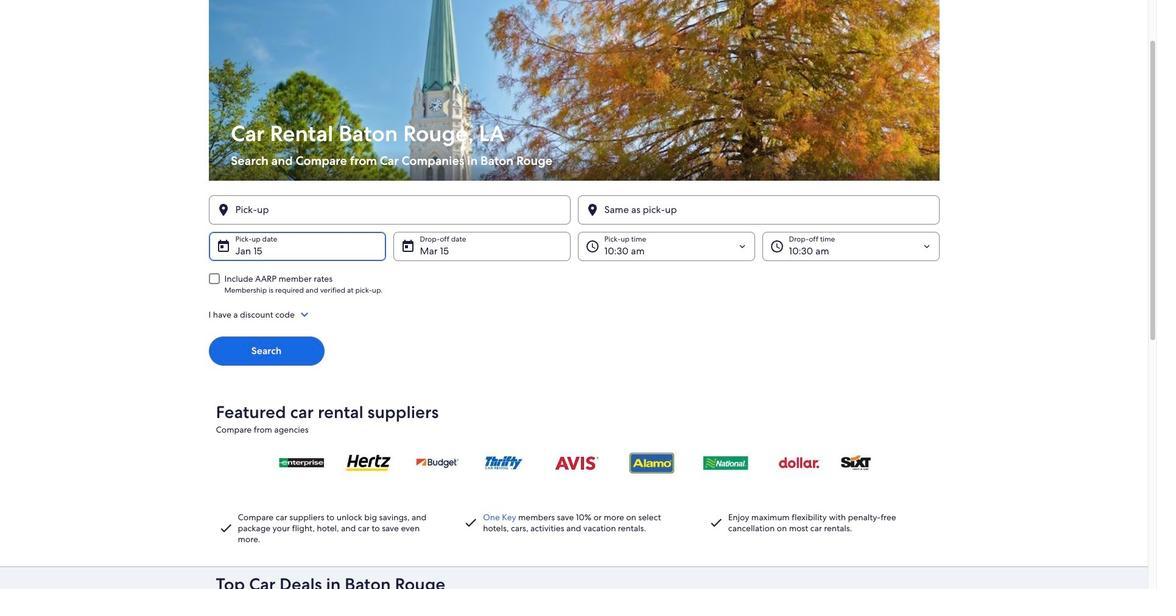 Task type: describe. For each thing, give the bounding box(es) containing it.
car suppliers logo image
[[216, 441, 933, 485]]

breadcrumbs region
[[0, 0, 1149, 568]]



Task type: vqa. For each thing, say whether or not it's contained in the screenshot.
buses, at the right bottom of the page
no



